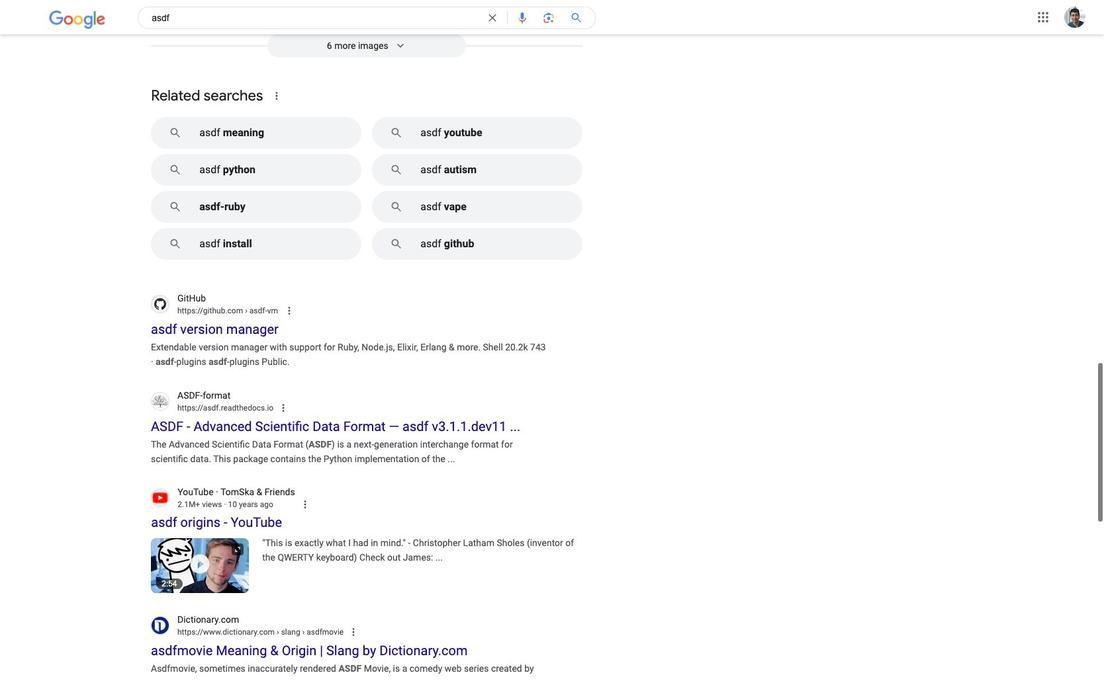 Task type: vqa. For each thing, say whether or not it's contained in the screenshot.
Map
no



Task type: describe. For each thing, give the bounding box(es) containing it.
search by image image
[[542, 11, 556, 24]]

search by voice image
[[516, 11, 529, 24]]



Task type: locate. For each thing, give the bounding box(es) containing it.
None text field
[[178, 305, 278, 317], [178, 402, 274, 414], [178, 499, 273, 511], [275, 628, 344, 638], [178, 305, 278, 317], [178, 402, 274, 414], [178, 499, 273, 511], [275, 628, 344, 638]]

google image
[[49, 11, 106, 29]]

None search field
[[0, 0, 596, 31]]

None text field
[[243, 306, 278, 316], [178, 627, 344, 639], [243, 306, 278, 316], [178, 627, 344, 639]]

Search text field
[[152, 11, 478, 28]]



